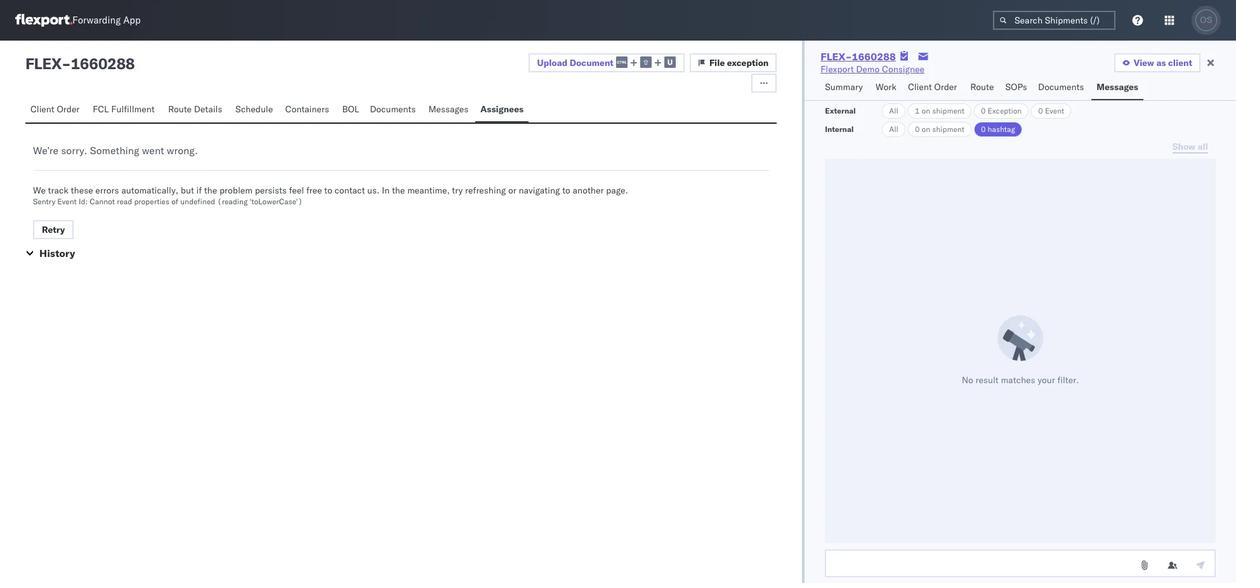 Task type: vqa. For each thing, say whether or not it's contained in the screenshot.
2nd On
yes



Task type: locate. For each thing, give the bounding box(es) containing it.
0
[[981, 106, 986, 116], [1039, 106, 1044, 116], [915, 124, 920, 134], [981, 124, 986, 134]]

1 the from the left
[[204, 185, 217, 196]]

client up 'we're'
[[30, 103, 54, 115]]

the
[[204, 185, 217, 196], [392, 185, 405, 196]]

all left 1
[[890, 106, 899, 116]]

0 horizontal spatial messages
[[429, 103, 469, 115]]

assignees
[[480, 103, 524, 115]]

2 all from the top
[[890, 124, 899, 134]]

documents button
[[1033, 76, 1092, 100], [365, 98, 424, 123]]

1 vertical spatial client order
[[30, 103, 80, 115]]

0 left exception
[[981, 106, 986, 116]]

0 horizontal spatial order
[[57, 103, 80, 115]]

all for 0
[[890, 124, 899, 134]]

feel
[[289, 185, 304, 196]]

errors
[[95, 185, 119, 196]]

all button down work button
[[883, 122, 906, 137]]

2 on from the top
[[922, 124, 931, 134]]

2 all button from the top
[[883, 122, 906, 137]]

on right 1
[[922, 106, 931, 116]]

track
[[48, 185, 69, 196]]

0 for 0 hashtag
[[981, 124, 986, 134]]

1 horizontal spatial the
[[392, 185, 405, 196]]

1 horizontal spatial event
[[1045, 106, 1065, 116]]

demo
[[857, 63, 880, 75]]

flexport demo consignee
[[821, 63, 925, 75]]

forwarding
[[72, 14, 121, 26]]

file
[[710, 57, 725, 69]]

0 vertical spatial all
[[890, 106, 899, 116]]

fcl fulfillment button
[[88, 98, 163, 123]]

documents up the 0 event
[[1039, 81, 1084, 93]]

id:
[[79, 197, 88, 206]]

on for 0
[[922, 124, 931, 134]]

to
[[324, 185, 332, 196], [563, 185, 571, 196]]

to left another
[[563, 185, 571, 196]]

1
[[915, 106, 920, 116]]

order
[[935, 81, 958, 93], [57, 103, 80, 115]]

flex - 1660288
[[25, 54, 135, 73]]

messages down view
[[1097, 81, 1139, 93]]

event
[[1045, 106, 1065, 116], [57, 197, 77, 206]]

0 horizontal spatial client order button
[[25, 98, 88, 123]]

client
[[908, 81, 932, 93], [30, 103, 54, 115]]

file exception
[[710, 57, 769, 69]]

flexport
[[821, 63, 854, 75]]

flex-
[[821, 50, 852, 63]]

1 vertical spatial order
[[57, 103, 80, 115]]

1 vertical spatial event
[[57, 197, 77, 206]]

messages
[[1097, 81, 1139, 93], [429, 103, 469, 115]]

0 hashtag
[[981, 124, 1016, 134]]

no
[[962, 375, 974, 386]]

route inside button
[[971, 81, 994, 93]]

route for route details
[[168, 103, 192, 115]]

0 vertical spatial client
[[908, 81, 932, 93]]

problem
[[220, 185, 253, 196]]

sentry
[[33, 197, 55, 206]]

try
[[452, 185, 463, 196]]

forwarding app
[[72, 14, 141, 26]]

client order up 'we're'
[[30, 103, 80, 115]]

we're sorry. something went wrong.
[[33, 144, 198, 157]]

0 horizontal spatial event
[[57, 197, 77, 206]]

1 vertical spatial messages
[[429, 103, 469, 115]]

1 vertical spatial route
[[168, 103, 192, 115]]

1 horizontal spatial documents button
[[1033, 76, 1092, 100]]

if
[[196, 185, 202, 196]]

0 vertical spatial documents
[[1039, 81, 1084, 93]]

0 horizontal spatial the
[[204, 185, 217, 196]]

history button
[[39, 247, 75, 260]]

event right exception
[[1045, 106, 1065, 116]]

all down work button
[[890, 124, 899, 134]]

1660288 up flexport demo consignee
[[852, 50, 896, 63]]

1 all from the top
[[890, 106, 899, 116]]

properties
[[134, 197, 170, 206]]

order left the 'fcl'
[[57, 103, 80, 115]]

1 on from the top
[[922, 106, 931, 116]]

summary
[[825, 81, 863, 93]]

1 vertical spatial documents
[[370, 103, 416, 115]]

1 shipment from the top
[[933, 106, 965, 116]]

event down "track"
[[57, 197, 77, 206]]

messages button left assignees at the left of page
[[424, 98, 475, 123]]

client up 1
[[908, 81, 932, 93]]

1 vertical spatial shipment
[[933, 124, 965, 134]]

sops
[[1006, 81, 1028, 93]]

history
[[39, 247, 75, 260]]

event inside we track these errors automatically, but if the problem persists feel free to contact us. in the meantime, try refreshing or navigating to another page. sentry event id: cannot read properties of undefined (reading 'tolowercase')
[[57, 197, 77, 206]]

documents right bol button
[[370, 103, 416, 115]]

client order
[[908, 81, 958, 93], [30, 103, 80, 115]]

1 horizontal spatial order
[[935, 81, 958, 93]]

1 horizontal spatial client order
[[908, 81, 958, 93]]

1 vertical spatial all
[[890, 124, 899, 134]]

your
[[1038, 375, 1056, 386]]

1 horizontal spatial route
[[971, 81, 994, 93]]

client order button up 1 on shipment
[[903, 76, 966, 100]]

messages button down view
[[1092, 76, 1144, 100]]

0 horizontal spatial client order
[[30, 103, 80, 115]]

0 horizontal spatial documents button
[[365, 98, 424, 123]]

2 shipment from the top
[[933, 124, 965, 134]]

documents
[[1039, 81, 1084, 93], [370, 103, 416, 115]]

documents button up the 0 event
[[1033, 76, 1092, 100]]

1 on shipment
[[915, 106, 965, 116]]

1 horizontal spatial messages
[[1097, 81, 1139, 93]]

upload document button
[[529, 53, 685, 72]]

0 right exception
[[1039, 106, 1044, 116]]

these
[[71, 185, 93, 196]]

all button
[[883, 103, 906, 119], [883, 122, 906, 137]]

0 horizontal spatial documents
[[370, 103, 416, 115]]

0 down 1
[[915, 124, 920, 134]]

containers button
[[280, 98, 337, 123]]

the right if
[[204, 185, 217, 196]]

order for right "client order" "button"
[[935, 81, 958, 93]]

0 vertical spatial on
[[922, 106, 931, 116]]

to right free
[[324, 185, 332, 196]]

shipment
[[933, 106, 965, 116], [933, 124, 965, 134]]

1660288
[[852, 50, 896, 63], [71, 54, 135, 73]]

0 vertical spatial all button
[[883, 103, 906, 119]]

page.
[[606, 185, 628, 196]]

1 all button from the top
[[883, 103, 906, 119]]

all button left 1
[[883, 103, 906, 119]]

0 left hashtag in the right top of the page
[[981, 124, 986, 134]]

documents button right bol
[[365, 98, 424, 123]]

all
[[890, 106, 899, 116], [890, 124, 899, 134]]

in
[[382, 185, 390, 196]]

route up 0 exception
[[971, 81, 994, 93]]

1 vertical spatial all button
[[883, 122, 906, 137]]

0 vertical spatial shipment
[[933, 106, 965, 116]]

route inside 'button'
[[168, 103, 192, 115]]

the right in
[[392, 185, 405, 196]]

1 horizontal spatial messages button
[[1092, 76, 1144, 100]]

1 horizontal spatial to
[[563, 185, 571, 196]]

1660288 down forwarding app
[[71, 54, 135, 73]]

on down 1 on shipment
[[922, 124, 931, 134]]

no result matches your filter.
[[962, 375, 1080, 386]]

0 horizontal spatial to
[[324, 185, 332, 196]]

Search Shipments (/) text field
[[993, 11, 1116, 30]]

client order up 1 on shipment
[[908, 81, 958, 93]]

0 for 0 on shipment
[[915, 124, 920, 134]]

we
[[33, 185, 46, 196]]

we're
[[33, 144, 58, 157]]

0 horizontal spatial route
[[168, 103, 192, 115]]

route details button
[[163, 98, 230, 123]]

0 vertical spatial order
[[935, 81, 958, 93]]

shipment up 0 on shipment
[[933, 106, 965, 116]]

order up 1 on shipment
[[935, 81, 958, 93]]

client order button up 'we're'
[[25, 98, 88, 123]]

1 horizontal spatial client
[[908, 81, 932, 93]]

0 vertical spatial route
[[971, 81, 994, 93]]

fcl fulfillment
[[93, 103, 155, 115]]

assignees button
[[475, 98, 529, 123]]

1 vertical spatial client
[[30, 103, 54, 115]]

None text field
[[825, 550, 1216, 578]]

shipment down 1 on shipment
[[933, 124, 965, 134]]

route left details
[[168, 103, 192, 115]]

os button
[[1192, 6, 1221, 35]]

0 vertical spatial client order
[[908, 81, 958, 93]]

undefined
[[180, 197, 215, 206]]

external
[[825, 106, 856, 116]]

1 horizontal spatial documents
[[1039, 81, 1084, 93]]

messages left assignees at the left of page
[[429, 103, 469, 115]]

0 horizontal spatial client
[[30, 103, 54, 115]]

persists
[[255, 185, 287, 196]]

1 vertical spatial on
[[922, 124, 931, 134]]

0 on shipment
[[915, 124, 965, 134]]

containers
[[285, 103, 329, 115]]

0 vertical spatial event
[[1045, 106, 1065, 116]]



Task type: describe. For each thing, give the bounding box(es) containing it.
filter.
[[1058, 375, 1080, 386]]

exception
[[988, 106, 1022, 116]]

0 event
[[1039, 106, 1065, 116]]

0 exception
[[981, 106, 1022, 116]]

free
[[306, 185, 322, 196]]

went
[[142, 144, 164, 157]]

internal
[[825, 124, 854, 134]]

view as client
[[1134, 57, 1193, 69]]

view
[[1134, 57, 1155, 69]]

wrong.
[[167, 144, 198, 157]]

meantime,
[[407, 185, 450, 196]]

view as client button
[[1115, 53, 1201, 72]]

flex-1660288 link
[[821, 50, 896, 63]]

retry
[[42, 224, 65, 236]]

read
[[117, 197, 132, 206]]

(reading
[[217, 197, 248, 206]]

0 horizontal spatial 1660288
[[71, 54, 135, 73]]

hashtag
[[988, 124, 1016, 134]]

shipment for 0 on shipment
[[933, 124, 965, 134]]

but
[[181, 185, 194, 196]]

us.
[[367, 185, 380, 196]]

consignee
[[882, 63, 925, 75]]

summary button
[[820, 76, 871, 100]]

client for left "client order" "button"
[[30, 103, 54, 115]]

matches
[[1001, 375, 1036, 386]]

another
[[573, 185, 604, 196]]

0 for 0 exception
[[981, 106, 986, 116]]

schedule
[[236, 103, 273, 115]]

all button for 1
[[883, 103, 906, 119]]

document
[[570, 57, 614, 68]]

navigating
[[519, 185, 560, 196]]

order for left "client order" "button"
[[57, 103, 80, 115]]

route button
[[966, 76, 1001, 100]]

contact
[[335, 185, 365, 196]]

of
[[172, 197, 178, 206]]

upload
[[537, 57, 568, 68]]

1 to from the left
[[324, 185, 332, 196]]

forwarding app link
[[15, 14, 141, 27]]

automatically,
[[121, 185, 178, 196]]

cannot
[[90, 197, 115, 206]]

route for route
[[971, 81, 994, 93]]

0 vertical spatial messages
[[1097, 81, 1139, 93]]

client for right "client order" "button"
[[908, 81, 932, 93]]

0 for 0 event
[[1039, 106, 1044, 116]]

shipment for 1 on shipment
[[933, 106, 965, 116]]

0 horizontal spatial messages button
[[424, 98, 475, 123]]

we track these errors automatically, but if the problem persists feel free to contact us. in the meantime, try refreshing or navigating to another page. sentry event id: cannot read properties of undefined (reading 'tolowercase')
[[33, 185, 628, 206]]

sops button
[[1001, 76, 1033, 100]]

refreshing
[[465, 185, 506, 196]]

flex
[[25, 54, 62, 73]]

sorry.
[[61, 144, 87, 157]]

on for 1
[[922, 106, 931, 116]]

exception
[[727, 57, 769, 69]]

os
[[1201, 15, 1213, 25]]

work
[[876, 81, 897, 93]]

upload document
[[537, 57, 614, 68]]

flexport demo consignee link
[[821, 63, 925, 76]]

route details
[[168, 103, 222, 115]]

client order for right "client order" "button"
[[908, 81, 958, 93]]

all button for 0
[[883, 122, 906, 137]]

1 horizontal spatial 1660288
[[852, 50, 896, 63]]

bol
[[342, 103, 359, 115]]

all for 1
[[890, 106, 899, 116]]

fulfillment
[[111, 103, 155, 115]]

bol button
[[337, 98, 365, 123]]

2 the from the left
[[392, 185, 405, 196]]

client order for left "client order" "button"
[[30, 103, 80, 115]]

something
[[90, 144, 139, 157]]

result
[[976, 375, 999, 386]]

as
[[1157, 57, 1167, 69]]

1 horizontal spatial client order button
[[903, 76, 966, 100]]

fcl
[[93, 103, 109, 115]]

or
[[508, 185, 517, 196]]

details
[[194, 103, 222, 115]]

'tolowercase')
[[250, 197, 303, 206]]

work button
[[871, 76, 903, 100]]

schedule button
[[230, 98, 280, 123]]

retry button
[[33, 220, 74, 239]]

-
[[62, 54, 71, 73]]

client
[[1169, 57, 1193, 69]]

2 to from the left
[[563, 185, 571, 196]]

flexport. image
[[15, 14, 72, 27]]

app
[[123, 14, 141, 26]]



